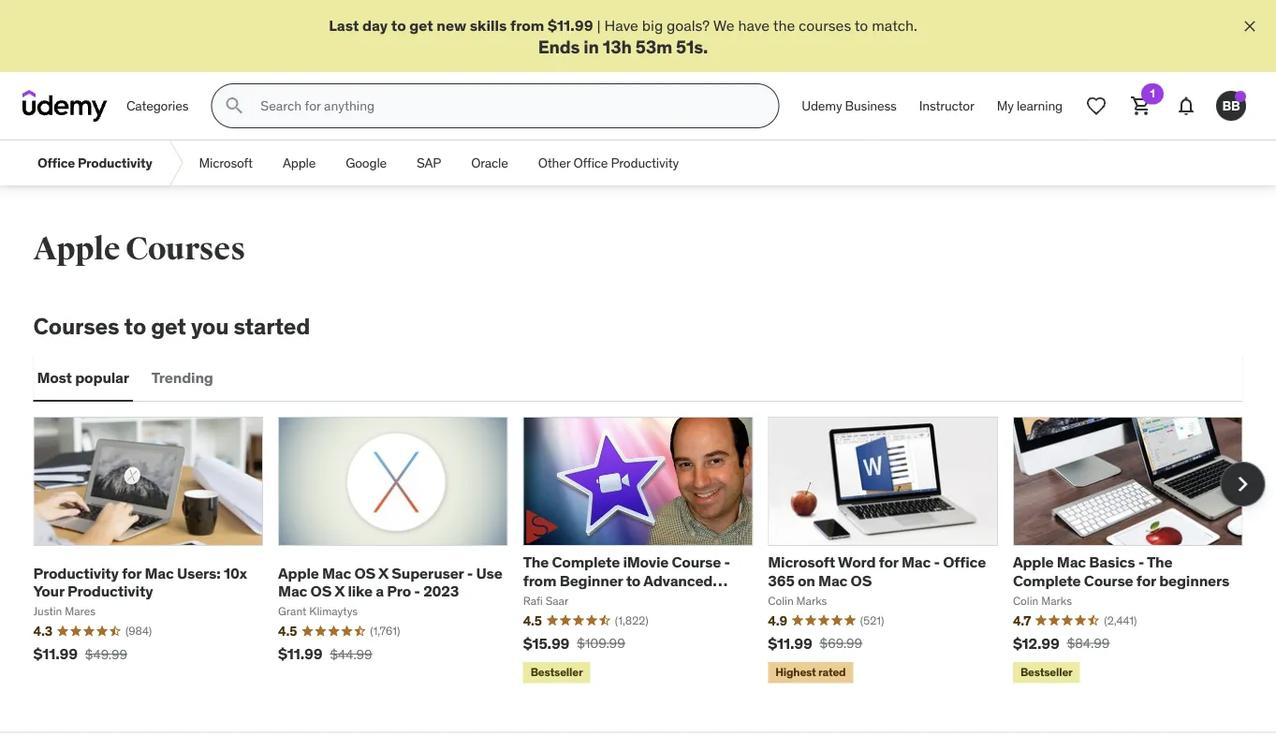 Task type: describe. For each thing, give the bounding box(es) containing it.
1 link
[[1120, 84, 1165, 129]]

categories button
[[115, 84, 200, 129]]

2023
[[424, 581, 459, 601]]

my learning link
[[986, 84, 1075, 129]]

oracle
[[471, 154, 508, 171]]

the complete imovie course - from beginner to advanced 2022! link
[[523, 553, 731, 608]]

basics
[[1090, 553, 1136, 572]]

udemy
[[802, 97, 843, 114]]

the inside apple mac basics - the complete course for beginners
[[1148, 553, 1173, 572]]

office productivity
[[37, 154, 152, 171]]

have
[[605, 15, 639, 35]]

other
[[538, 154, 571, 171]]

popular
[[75, 368, 129, 387]]

from inside last day to get new skills from $11.99 | have big goals? we have the courses to match. ends in 13h 53m 51s .
[[511, 15, 545, 35]]

apple link
[[268, 141, 331, 186]]

13h 53m 51s
[[603, 35, 704, 58]]

business
[[846, 97, 897, 114]]

mac right 'word' at bottom
[[902, 553, 931, 572]]

word
[[839, 553, 876, 572]]

in
[[584, 35, 599, 58]]

office inside office productivity link
[[37, 154, 75, 171]]

microsoft word for mac - office 365 on mac os link
[[768, 553, 987, 590]]

course inside apple mac basics - the complete course for beginners
[[1085, 571, 1134, 590]]

get inside last day to get new skills from $11.99 | have big goals? we have the courses to match. ends in 13h 53m 51s .
[[410, 15, 434, 35]]

google
[[346, 154, 387, 171]]

apple for apple
[[283, 154, 316, 171]]

instructor link
[[909, 84, 986, 129]]

bb link
[[1209, 84, 1254, 129]]

apple for apple courses
[[33, 230, 120, 269]]

learning
[[1017, 97, 1063, 114]]

google link
[[331, 141, 402, 186]]

microsoft for microsoft
[[199, 154, 253, 171]]

my learning
[[998, 97, 1063, 114]]

mac left "a"
[[322, 563, 351, 583]]

close image
[[1241, 17, 1260, 36]]

microsoft for microsoft word for mac - office 365 on mac os
[[768, 553, 836, 572]]

mac right 10x
[[278, 581, 307, 601]]

os inside the microsoft word for mac - office 365 on mac os
[[851, 571, 872, 590]]

the inside the complete imovie course - from beginner to advanced 2022!
[[523, 553, 549, 572]]

0 vertical spatial courses
[[126, 230, 245, 269]]

udemy image
[[22, 90, 108, 122]]

1 vertical spatial courses
[[33, 312, 119, 340]]

apple mac os x superuser - use mac os x like a pro - 2023 link
[[278, 563, 503, 601]]

Search for anything text field
[[257, 90, 756, 122]]

.
[[704, 35, 709, 58]]

skills
[[470, 15, 507, 35]]

- right pro
[[414, 581, 420, 601]]

have
[[739, 15, 770, 35]]

udemy business
[[802, 97, 897, 114]]

0 horizontal spatial os
[[311, 581, 332, 601]]

2022!
[[523, 589, 563, 608]]

productivity for mac users: 10x your productivity
[[33, 563, 247, 601]]

$11.99
[[548, 15, 594, 35]]

apple courses
[[33, 230, 245, 269]]

most popular button
[[33, 355, 133, 400]]

to right day on the left of the page
[[391, 15, 406, 35]]

mac inside productivity for mac users: 10x your productivity
[[145, 563, 174, 583]]

complete inside apple mac basics - the complete course for beginners
[[1014, 571, 1082, 590]]

use
[[476, 563, 503, 583]]

- inside the complete imovie course - from beginner to advanced 2022!
[[725, 553, 731, 572]]

office productivity link
[[22, 141, 167, 186]]

categories
[[126, 97, 189, 114]]

to left match.
[[855, 15, 869, 35]]

for inside apple mac basics - the complete course for beginners
[[1137, 571, 1157, 590]]

mac inside apple mac basics - the complete course for beginners
[[1058, 553, 1087, 572]]

productivity for mac users: 10x your productivity link
[[33, 563, 247, 601]]

you have alerts image
[[1236, 91, 1247, 102]]

like
[[348, 581, 373, 601]]



Task type: vqa. For each thing, say whether or not it's contained in the screenshot.
the access in the Training 2 or more people? Get your team access to 25,000+ top Udemy courses anytime, anywhere.
no



Task type: locate. For each thing, give the bounding box(es) containing it.
started
[[234, 312, 310, 340]]

2 horizontal spatial os
[[851, 571, 872, 590]]

microsoft word for mac - office 365 on mac os
[[768, 553, 987, 590]]

carousel element
[[33, 417, 1266, 687]]

apple
[[283, 154, 316, 171], [33, 230, 120, 269], [1014, 553, 1054, 572], [278, 563, 319, 583]]

mac left the users:
[[145, 563, 174, 583]]

1 vertical spatial from
[[523, 571, 557, 590]]

1
[[1151, 86, 1156, 101]]

0 horizontal spatial courses
[[33, 312, 119, 340]]

course inside the complete imovie course - from beginner to advanced 2022!
[[672, 553, 722, 572]]

1 horizontal spatial complete
[[1014, 571, 1082, 590]]

0 horizontal spatial the
[[523, 553, 549, 572]]

complete inside the complete imovie course - from beginner to advanced 2022!
[[552, 553, 620, 572]]

the right basics
[[1148, 553, 1173, 572]]

0 horizontal spatial for
[[122, 563, 142, 583]]

imovie
[[623, 553, 669, 572]]

microsoft left 'word' at bottom
[[768, 553, 836, 572]]

office
[[37, 154, 75, 171], [574, 154, 608, 171], [944, 553, 987, 572]]

2 horizontal spatial for
[[1137, 571, 1157, 590]]

sap link
[[402, 141, 456, 186]]

the complete imovie course - from beginner to advanced 2022!
[[523, 553, 731, 608]]

advanced
[[644, 571, 713, 590]]

trending button
[[148, 355, 217, 400]]

superuser
[[392, 563, 464, 583]]

on
[[798, 571, 816, 590]]

trending
[[152, 368, 213, 387]]

productivity
[[78, 154, 152, 171], [611, 154, 679, 171], [33, 563, 119, 583], [67, 581, 153, 601]]

os left like
[[311, 581, 332, 601]]

- left use
[[467, 563, 473, 583]]

0 horizontal spatial microsoft
[[199, 154, 253, 171]]

from right use
[[523, 571, 557, 590]]

to right beginner on the left bottom
[[626, 571, 641, 590]]

1 horizontal spatial office
[[574, 154, 608, 171]]

match.
[[872, 15, 918, 35]]

1 horizontal spatial get
[[410, 15, 434, 35]]

for
[[879, 553, 899, 572], [122, 563, 142, 583], [1137, 571, 1157, 590]]

courses
[[799, 15, 852, 35]]

from inside the complete imovie course - from beginner to advanced 2022!
[[523, 571, 557, 590]]

you
[[191, 312, 229, 340]]

wishlist image
[[1086, 95, 1108, 117]]

1 horizontal spatial x
[[379, 563, 389, 583]]

1 vertical spatial microsoft
[[768, 553, 836, 572]]

365
[[768, 571, 795, 590]]

oracle link
[[456, 141, 523, 186]]

productivity inside office productivity link
[[78, 154, 152, 171]]

instructor
[[920, 97, 975, 114]]

microsoft
[[199, 154, 253, 171], [768, 553, 836, 572]]

beginners
[[1160, 571, 1230, 590]]

apple for apple mac os x superuser - use mac os x like a pro - 2023
[[278, 563, 319, 583]]

apple inside apple mac basics - the complete course for beginners
[[1014, 553, 1054, 572]]

for left the users:
[[122, 563, 142, 583]]

other office productivity
[[538, 154, 679, 171]]

microsoft link
[[184, 141, 268, 186]]

apple mac os x superuser - use mac os x like a pro - 2023
[[278, 563, 503, 601]]

bb
[[1223, 97, 1241, 114]]

- right basics
[[1139, 553, 1145, 572]]

from
[[511, 15, 545, 35], [523, 571, 557, 590]]

0 vertical spatial microsoft
[[199, 154, 253, 171]]

notifications image
[[1176, 95, 1198, 117]]

last day to get new skills from $11.99 | have big goals? we have the courses to match. ends in 13h 53m 51s .
[[329, 15, 918, 58]]

my
[[998, 97, 1014, 114]]

for inside productivity for mac users: 10x your productivity
[[122, 563, 142, 583]]

apple down office productivity link
[[33, 230, 120, 269]]

apple right 10x
[[278, 563, 319, 583]]

course left beginners
[[1085, 571, 1134, 590]]

pro
[[387, 581, 411, 601]]

for inside the microsoft word for mac - office 365 on mac os
[[879, 553, 899, 572]]

x left like
[[335, 581, 345, 601]]

10x
[[224, 563, 247, 583]]

|
[[597, 15, 601, 35]]

1 horizontal spatial os
[[355, 563, 376, 583]]

0 horizontal spatial office
[[37, 154, 75, 171]]

0 vertical spatial get
[[410, 15, 434, 35]]

other office productivity link
[[523, 141, 694, 186]]

0 horizontal spatial get
[[151, 312, 186, 340]]

mac left basics
[[1058, 553, 1087, 572]]

1 the from the left
[[523, 553, 549, 572]]

-
[[725, 553, 731, 572], [934, 553, 940, 572], [1139, 553, 1145, 572], [467, 563, 473, 583], [414, 581, 420, 601]]

sap
[[417, 154, 441, 171]]

apple inside apple mac os x superuser - use mac os x like a pro - 2023
[[278, 563, 319, 583]]

shopping cart with 1 item image
[[1131, 95, 1153, 117]]

microsoft inside the microsoft word for mac - office 365 on mac os
[[768, 553, 836, 572]]

your
[[33, 581, 64, 601]]

complete left basics
[[1014, 571, 1082, 590]]

for right 'word' at bottom
[[879, 553, 899, 572]]

os left "a"
[[355, 563, 376, 583]]

1 horizontal spatial for
[[879, 553, 899, 572]]

os right on
[[851, 571, 872, 590]]

ends
[[538, 35, 580, 58]]

apple mac basics - the complete course for beginners
[[1014, 553, 1230, 590]]

complete
[[552, 553, 620, 572], [1014, 571, 1082, 590]]

apple left basics
[[1014, 553, 1054, 572]]

courses to get you started
[[33, 312, 310, 340]]

get
[[410, 15, 434, 35], [151, 312, 186, 340]]

office inside the microsoft word for mac - office 365 on mac os
[[944, 553, 987, 572]]

apple left google
[[283, 154, 316, 171]]

day
[[363, 15, 388, 35]]

- right advanced
[[725, 553, 731, 572]]

os
[[355, 563, 376, 583], [851, 571, 872, 590], [311, 581, 332, 601]]

0 horizontal spatial x
[[335, 581, 345, 601]]

udemy business link
[[791, 84, 909, 129]]

productivity inside the other office productivity link
[[611, 154, 679, 171]]

courses up courses to get you started at the top of page
[[126, 230, 245, 269]]

office inside the other office productivity link
[[574, 154, 608, 171]]

most popular
[[37, 368, 129, 387]]

a
[[376, 581, 384, 601]]

arrow pointing to subcategory menu links image
[[167, 141, 184, 186]]

courses up most popular
[[33, 312, 119, 340]]

- inside apple mac basics - the complete course for beginners
[[1139, 553, 1145, 572]]

to inside the complete imovie course - from beginner to advanced 2022!
[[626, 571, 641, 590]]

course
[[672, 553, 722, 572], [1085, 571, 1134, 590]]

the
[[774, 15, 796, 35]]

course right imovie
[[672, 553, 722, 572]]

1 vertical spatial get
[[151, 312, 186, 340]]

the up 2022!
[[523, 553, 549, 572]]

2 horizontal spatial office
[[944, 553, 987, 572]]

0 vertical spatial from
[[511, 15, 545, 35]]

x right like
[[379, 563, 389, 583]]

most
[[37, 368, 72, 387]]

get left new
[[410, 15, 434, 35]]

beginner
[[560, 571, 623, 590]]

mac
[[902, 553, 931, 572], [1058, 553, 1087, 572], [145, 563, 174, 583], [322, 563, 351, 583], [819, 571, 848, 590], [278, 581, 307, 601]]

1 horizontal spatial course
[[1085, 571, 1134, 590]]

for right basics
[[1137, 571, 1157, 590]]

2 the from the left
[[1148, 553, 1173, 572]]

apple mac basics - the complete course for beginners link
[[1014, 553, 1230, 590]]

1 horizontal spatial the
[[1148, 553, 1173, 572]]

- right 'word' at bottom
[[934, 553, 940, 572]]

last
[[329, 15, 359, 35]]

apple for apple mac basics - the complete course for beginners
[[1014, 553, 1054, 572]]

1 horizontal spatial microsoft
[[768, 553, 836, 572]]

complete up 2022!
[[552, 553, 620, 572]]

we
[[714, 15, 735, 35]]

0 horizontal spatial complete
[[552, 553, 620, 572]]

new
[[437, 15, 467, 35]]

courses
[[126, 230, 245, 269], [33, 312, 119, 340]]

users:
[[177, 563, 221, 583]]

the
[[523, 553, 549, 572], [1148, 553, 1173, 572]]

0 horizontal spatial course
[[672, 553, 722, 572]]

submit search image
[[223, 95, 246, 117]]

- inside the microsoft word for mac - office 365 on mac os
[[934, 553, 940, 572]]

get left you
[[151, 312, 186, 340]]

x
[[379, 563, 389, 583], [335, 581, 345, 601]]

to up popular
[[124, 312, 146, 340]]

microsoft right the arrow pointing to subcategory menu links icon
[[199, 154, 253, 171]]

mac right on
[[819, 571, 848, 590]]

goals?
[[667, 15, 710, 35]]

1 horizontal spatial courses
[[126, 230, 245, 269]]

from up 'ends'
[[511, 15, 545, 35]]

big
[[642, 15, 663, 35]]

to
[[391, 15, 406, 35], [855, 15, 869, 35], [124, 312, 146, 340], [626, 571, 641, 590]]

next image
[[1229, 469, 1259, 499]]



